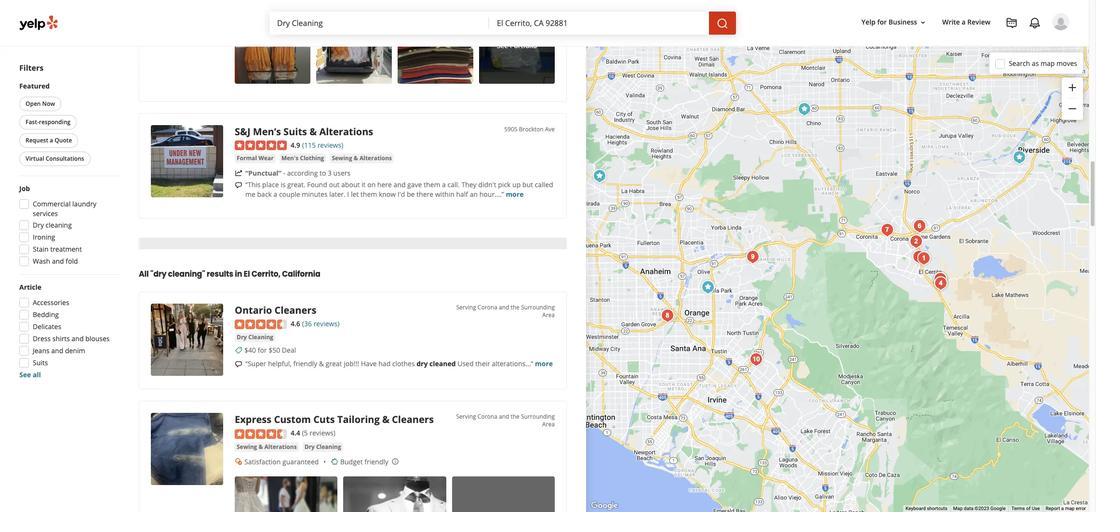 Task type: describe. For each thing, give the bounding box(es) containing it.
dress shirts and blouses
[[33, 335, 110, 344]]

know
[[379, 190, 396, 199]]

great.
[[287, 180, 305, 190]]

1 vertical spatial them
[[360, 190, 377, 199]]

16 chevron down v2 image
[[919, 19, 927, 26]]

commercial laundry services
[[33, 200, 96, 218]]

1 vertical spatial alterations
[[360, 154, 392, 163]]

4.9
[[291, 141, 300, 150]]

is
[[281, 180, 286, 190]]

"super helpful, friendly & great job!!! have had clothes dry cleaned used their alterations..." more
[[245, 360, 553, 369]]

0 horizontal spatial cleaners
[[275, 304, 316, 317]]

men's
[[253, 125, 281, 138]]

0 vertical spatial them
[[424, 180, 440, 190]]

2 vertical spatial reviews)
[[310, 429, 335, 438]]

minutes
[[302, 190, 328, 199]]

0 vertical spatial alterations
[[319, 125, 373, 138]]

call.
[[448, 180, 460, 190]]

according
[[287, 169, 318, 178]]

request a quote
[[26, 136, 72, 145]]

search image
[[717, 18, 728, 29]]

city cleaners image
[[878, 221, 897, 240]]

be
[[407, 190, 415, 199]]

ontario
[[235, 304, 272, 317]]

report a map error
[[1046, 507, 1086, 512]]

sewing & alterations button for bottommost sewing & alterations link
[[235, 443, 299, 452]]

4.9 star rating image
[[235, 141, 287, 150]]

group containing job
[[16, 184, 120, 269]]

3
[[328, 169, 332, 178]]

& right tailoring
[[382, 414, 389, 427]]

on
[[367, 180, 376, 190]]

& left great
[[319, 360, 324, 369]]

reviews) for s&j men's suits & alterations
[[317, 141, 343, 150]]

write
[[942, 18, 960, 27]]

none field "find"
[[277, 18, 482, 28]]

have
[[361, 360, 377, 369]]

satisfaction guaranteed
[[244, 458, 319, 467]]

didn't
[[478, 180, 496, 190]]

fold
[[66, 257, 78, 266]]

google
[[990, 507, 1006, 512]]

0 horizontal spatial sewing & alterations
[[237, 443, 297, 451]]

express
[[235, 414, 271, 427]]

16 deal v2 image
[[235, 347, 242, 355]]

lucy's laundry & dry cleaning image
[[658, 306, 677, 326]]

4.4 star rating image
[[235, 430, 287, 439]]

request a quote button
[[19, 134, 78, 148]]

i
[[347, 190, 349, 199]]

wash
[[33, 257, 50, 266]]

virtual consultations
[[26, 155, 84, 163]]

0 horizontal spatial more
[[506, 190, 524, 199]]

ontario cleaners link
[[235, 304, 316, 317]]

see all button
[[19, 371, 41, 380]]

budget
[[340, 458, 363, 467]]

1 vertical spatial dry cleaning
[[304, 443, 341, 451]]

virtual
[[26, 155, 44, 163]]

express custom cuts tailoring & cleaners image
[[151, 414, 223, 486]]

surrounding for express custom cuts tailoring & cleaners
[[521, 413, 555, 421]]

1 horizontal spatial cleaners
[[392, 414, 434, 427]]

keyboard
[[906, 507, 926, 512]]

dry
[[417, 360, 428, 369]]

men's clothing
[[281, 154, 324, 163]]

users
[[333, 169, 351, 178]]

review
[[967, 18, 991, 27]]

keyboard shortcuts button
[[906, 506, 947, 513]]

16 satisfactions guaranteed v2 image
[[235, 459, 242, 466]]

budget friendly
[[340, 458, 388, 467]]

group containing article
[[16, 283, 120, 380]]

cleaning for leftmost "dry cleaning" button
[[248, 333, 273, 342]]

cleaning
[[46, 221, 72, 230]]

0 vertical spatial more link
[[506, 190, 524, 199]]

dress
[[33, 335, 51, 344]]

Near text field
[[497, 18, 701, 28]]

suds and bubbles laundry services image
[[795, 100, 814, 119]]

men's
[[281, 154, 298, 163]]

user actions element
[[854, 12, 1083, 71]]

sewing & alterations button for sewing & alterations link to the top
[[330, 154, 394, 163]]

within
[[435, 190, 454, 199]]

$40
[[244, 346, 256, 355]]

s&j men's suits & alterations image
[[1010, 148, 1029, 167]]

1 horizontal spatial dry cleaning button
[[303, 443, 343, 452]]

all
[[33, 371, 41, 380]]

wash and fold
[[33, 257, 78, 266]]

job
[[19, 184, 30, 193]]

report a map error link
[[1046, 507, 1086, 512]]

sewing for bottommost sewing & alterations link
[[237, 443, 257, 451]]

4.6
[[291, 320, 300, 329]]

none field near
[[497, 18, 701, 28]]

$40 for $50 deal
[[244, 346, 296, 355]]

keyboard shortcuts
[[906, 507, 947, 512]]

cuts
[[313, 414, 335, 427]]

formal wear
[[237, 154, 274, 163]]

the for express custom cuts tailoring & cleaners
[[511, 413, 520, 421]]

a for request
[[50, 136, 53, 145]]

(36 reviews)
[[302, 320, 340, 329]]

article
[[19, 283, 42, 292]]

about
[[341, 180, 360, 190]]

area for express custom cuts tailoring & cleaners
[[542, 421, 555, 429]]

0 horizontal spatial dry clean factory image
[[909, 248, 929, 267]]

and inside "this place is great. found out about it on here and gave them a call. they didn't pick up but called me back a couple minutes later. i let them know i'd be there within half an hour.…"
[[394, 180, 406, 190]]

16 budget friendly v2 image
[[331, 459, 338, 466]]

express custom cuts tailoring & cleaners link
[[235, 414, 434, 427]]

a up within at the left of the page
[[442, 180, 446, 190]]

5905
[[504, 125, 518, 133]]

their
[[475, 360, 490, 369]]

google image
[[589, 500, 620, 513]]

stain treatment
[[33, 245, 82, 254]]

dry clean factory image
[[931, 274, 950, 293]]

jeans and denim
[[33, 347, 85, 356]]

1 vertical spatial dry cleaning link
[[303, 443, 343, 452]]

terms of use
[[1012, 507, 1040, 512]]

half
[[456, 190, 468, 199]]

linda's tailoring image
[[590, 167, 609, 186]]

yelp for business button
[[858, 14, 931, 31]]

& up the (115
[[310, 125, 317, 138]]

terms of use link
[[1012, 507, 1040, 512]]

1 horizontal spatial friendly
[[365, 458, 388, 467]]

up
[[512, 180, 521, 190]]

2 horizontal spatial dry
[[304, 443, 315, 451]]

men's clothing link
[[279, 154, 326, 163]]

job!!!
[[344, 360, 359, 369]]

bedding
[[33, 310, 59, 320]]

write a review link
[[938, 14, 994, 31]]

request
[[26, 136, 48, 145]]

map for moves
[[1041, 59, 1055, 68]]

fast-responding button
[[19, 115, 77, 130]]

data
[[964, 507, 974, 512]]

0 vertical spatial sewing & alterations link
[[330, 154, 394, 163]]

anaheim hills cleaners image
[[743, 248, 762, 267]]

corona for express custom cuts tailoring & cleaners
[[478, 413, 497, 421]]

$50
[[269, 346, 280, 355]]

4.4 (5 reviews)
[[291, 429, 335, 438]]

1 vertical spatial sewing & alterations link
[[235, 443, 299, 452]]

sewing for sewing & alterations link to the top
[[332, 154, 352, 163]]

serving for ontario cleaners
[[456, 304, 476, 312]]

there
[[417, 190, 433, 199]]

zoom out image
[[1067, 103, 1078, 115]]

cleaning for right "dry cleaning" button
[[316, 443, 341, 451]]

found
[[307, 180, 327, 190]]



Task type: locate. For each thing, give the bounding box(es) containing it.
cleaning up 16 budget friendly v2 "image"
[[316, 443, 341, 451]]

shortcuts
[[927, 507, 947, 512]]

1 horizontal spatial none field
[[497, 18, 701, 28]]

for inside yelp for business button
[[877, 18, 887, 27]]

0 horizontal spatial cleaning
[[248, 333, 273, 342]]

lucy's residential & commercial laundry service image
[[910, 217, 929, 236]]

1 vertical spatial see
[[19, 371, 31, 380]]

yelp for business
[[862, 18, 917, 27]]

-
[[283, 169, 285, 178]]

gave
[[407, 180, 422, 190]]

0 horizontal spatial ontario cleaners image
[[151, 304, 223, 377]]

16 speech v2 image
[[235, 182, 242, 189]]

0 horizontal spatial dry cleaning button
[[235, 333, 275, 343]]

clothing
[[300, 154, 324, 163]]

1 horizontal spatial dry cleaning link
[[303, 443, 343, 452]]

dry cleaning button down 4.4 (5 reviews)
[[303, 443, 343, 452]]

dry cleaning down 4.4 (5 reviews)
[[304, 443, 341, 451]]

portfolio
[[510, 41, 537, 50]]

2 vertical spatial dry
[[304, 443, 315, 451]]

1 vertical spatial serving
[[456, 413, 476, 421]]

had
[[379, 360, 391, 369]]

suits up 4.9 link
[[283, 125, 307, 138]]

dry cleaning button
[[235, 333, 275, 343], [303, 443, 343, 452]]

0 horizontal spatial for
[[258, 346, 267, 355]]

reviews) down cuts
[[310, 429, 335, 438]]

dry cleaning link down 4.4 (5 reviews)
[[303, 443, 343, 452]]

dry cleaning link up "$40"
[[235, 333, 275, 343]]

0 vertical spatial the
[[511, 304, 520, 312]]

a right write
[[962, 18, 966, 27]]

0 vertical spatial serving
[[456, 304, 476, 312]]

0 vertical spatial dry cleaning button
[[235, 333, 275, 343]]

gown preservation specialists image
[[931, 270, 950, 289], [931, 270, 950, 289]]

1 surrounding from the top
[[521, 304, 555, 312]]

for right yelp
[[877, 18, 887, 27]]

an
[[470, 190, 478, 199]]

express custom cuts tailoring & cleaners
[[235, 414, 434, 427]]

tailoring
[[337, 414, 380, 427]]

1 vertical spatial map
[[1065, 507, 1075, 512]]

0 vertical spatial cleaning
[[248, 333, 273, 342]]

1 horizontal spatial map
[[1065, 507, 1075, 512]]

see for see portfolio
[[497, 41, 508, 50]]

1 horizontal spatial dry cleaning
[[304, 443, 341, 451]]

sewing & alterations button up users
[[330, 154, 394, 163]]

0 vertical spatial corona
[[478, 304, 497, 312]]

0 vertical spatial reviews)
[[317, 141, 343, 150]]

reviews)
[[317, 141, 343, 150], [314, 320, 340, 329], [310, 429, 335, 438]]

a for write
[[962, 18, 966, 27]]

called
[[535, 180, 553, 190]]

for for yelp
[[877, 18, 887, 27]]

me
[[245, 190, 255, 199]]

dry cleaning button up "$40"
[[235, 333, 275, 343]]

treatment
[[50, 245, 82, 254]]

alterations up 'satisfaction guaranteed'
[[264, 443, 297, 451]]

0 vertical spatial sewing
[[332, 154, 352, 163]]

a down place
[[274, 190, 277, 199]]

sewing & alterations link down the 4.4 star rating image
[[235, 443, 299, 452]]

1 horizontal spatial sewing & alterations
[[332, 154, 392, 163]]

1 the from the top
[[511, 304, 520, 312]]

hour.…"
[[479, 190, 504, 199]]

quote
[[55, 136, 72, 145]]

& up 'about'
[[354, 154, 358, 163]]

None field
[[277, 18, 482, 28], [497, 18, 701, 28]]

dino's suits & tailoring image
[[698, 278, 717, 297]]

suits down jeans
[[33, 359, 48, 368]]

see portfolio
[[497, 41, 537, 50]]

None search field
[[269, 12, 738, 35]]

sewing & alterations
[[332, 154, 392, 163], [237, 443, 297, 451]]

zoom in image
[[1067, 82, 1078, 93]]

dry cleaning up "$40"
[[237, 333, 273, 342]]

satisfaction
[[244, 458, 281, 467]]

s&j men's suits & alterations
[[235, 125, 373, 138]]

area for ontario cleaners
[[542, 311, 555, 320]]

formal wear link
[[235, 154, 276, 163]]

1 vertical spatial corona
[[478, 413, 497, 421]]

fast-responding
[[26, 118, 70, 126]]

serving corona and the surrounding area for ontario cleaners
[[456, 304, 555, 320]]

cleaning"
[[168, 269, 205, 280]]

1 vertical spatial area
[[542, 421, 555, 429]]

search as map moves
[[1009, 59, 1077, 68]]

0 horizontal spatial friendly
[[293, 360, 317, 369]]

tyler b. image
[[1052, 13, 1070, 30]]

1 vertical spatial friendly
[[365, 458, 388, 467]]

2 area from the top
[[542, 421, 555, 429]]

reviews) for ontario cleaners
[[314, 320, 340, 329]]

0 vertical spatial dry cleaning
[[237, 333, 273, 342]]

serving corona and the surrounding area for express custom cuts tailoring & cleaners
[[456, 413, 555, 429]]

1 vertical spatial the
[[511, 413, 520, 421]]

a right report on the bottom of the page
[[1061, 507, 1064, 512]]

formal wear button
[[235, 154, 276, 163]]

1 vertical spatial more link
[[535, 360, 553, 369]]

0 vertical spatial area
[[542, 311, 555, 320]]

1 vertical spatial sewing & alterations
[[237, 443, 297, 451]]

ontario cleaners image
[[914, 249, 933, 268], [151, 304, 223, 377]]

them
[[424, 180, 440, 190], [360, 190, 377, 199]]

1 horizontal spatial suits
[[283, 125, 307, 138]]

serving corona and the surrounding area
[[456, 304, 555, 320], [456, 413, 555, 429]]

out
[[329, 180, 340, 190]]

more right alterations..."
[[535, 360, 553, 369]]

0 horizontal spatial dry
[[33, 221, 44, 230]]

1 horizontal spatial sewing
[[332, 154, 352, 163]]

a inside button
[[50, 136, 53, 145]]

the for ontario cleaners
[[511, 304, 520, 312]]

more link right alterations..."
[[535, 360, 553, 369]]

& down the 4.4 star rating image
[[259, 443, 263, 451]]

1 horizontal spatial cleaning
[[316, 443, 341, 451]]

0 vertical spatial serving corona and the surrounding area
[[456, 304, 555, 320]]

dry up ironing
[[33, 221, 44, 230]]

0 horizontal spatial sewing & alterations link
[[235, 443, 299, 452]]

1 vertical spatial ontario cleaners image
[[151, 304, 223, 377]]

5905 brockton ave
[[504, 125, 555, 133]]

corona
[[478, 304, 497, 312], [478, 413, 497, 421]]

4.6 link
[[291, 319, 300, 329]]

delicates
[[33, 322, 61, 332]]

see all
[[19, 371, 41, 380]]

16 speech v2 image
[[235, 361, 242, 369]]

"this
[[245, 180, 261, 190]]

fast-
[[26, 118, 39, 126]]

results
[[207, 269, 233, 280]]

consultations
[[46, 155, 84, 163]]

alterations up on
[[360, 154, 392, 163]]

0 horizontal spatial more link
[[506, 190, 524, 199]]

map left error
[[1065, 507, 1075, 512]]

2 serving from the top
[[456, 413, 476, 421]]

s&j
[[235, 125, 250, 138]]

virtual consultations button
[[19, 152, 90, 166]]

yelp
[[862, 18, 876, 27]]

0 horizontal spatial dry cleaning
[[237, 333, 273, 342]]

sewing & alterations link up users
[[330, 154, 394, 163]]

a left quote
[[50, 136, 53, 145]]

reviews) right "(36"
[[314, 320, 340, 329]]

1 horizontal spatial sewing & alterations link
[[330, 154, 394, 163]]

more down up
[[506, 190, 524, 199]]

0 vertical spatial sewing & alterations
[[332, 154, 392, 163]]

corona for ontario cleaners
[[478, 304, 497, 312]]

Find text field
[[277, 18, 482, 28]]

1 vertical spatial dry
[[237, 333, 247, 342]]

for left $50
[[258, 346, 267, 355]]

0 vertical spatial suits
[[283, 125, 307, 138]]

0 horizontal spatial suits
[[33, 359, 48, 368]]

baroni cleaners & tailoring image
[[746, 350, 766, 369]]

of
[[1026, 507, 1031, 512]]

sewing & alterations button down the 4.4 star rating image
[[235, 443, 299, 452]]

0 horizontal spatial none field
[[277, 18, 482, 28]]

(36
[[302, 320, 312, 329]]

express custom cuts tailoring & cleaners image
[[906, 232, 926, 251]]

0 horizontal spatial dry cleaning link
[[235, 333, 275, 343]]

1 horizontal spatial more
[[535, 360, 553, 369]]

featured group
[[17, 81, 120, 168]]

1 vertical spatial surrounding
[[521, 413, 555, 421]]

friendly right budget
[[365, 458, 388, 467]]

0 vertical spatial friendly
[[293, 360, 317, 369]]

1 vertical spatial dry cleaning button
[[303, 443, 343, 452]]

0 horizontal spatial them
[[360, 190, 377, 199]]

ironing
[[33, 233, 55, 242]]

see for see all
[[19, 371, 31, 380]]

open now button
[[19, 97, 61, 111]]

surrounding for ontario cleaners
[[521, 304, 555, 312]]

4.6 star rating image
[[235, 320, 287, 330]]

4.4
[[291, 429, 300, 438]]

(115
[[302, 141, 316, 150]]

2 surrounding from the top
[[521, 413, 555, 421]]

cleaning down '4.6 star rating' image
[[248, 333, 273, 342]]

1 serving corona and the surrounding area from the top
[[456, 304, 555, 320]]

alterations up (115 reviews) link
[[319, 125, 373, 138]]

1 vertical spatial reviews)
[[314, 320, 340, 329]]

1 vertical spatial for
[[258, 346, 267, 355]]

(36 reviews) link
[[302, 319, 340, 329]]

more link down up
[[506, 190, 524, 199]]

"this place is great. found out about it on here and gave them a call. they didn't pick up but called me back a couple minutes later. i let them know i'd be there within half an hour.…"
[[245, 180, 553, 199]]

dry down 4.4 (5 reviews)
[[304, 443, 315, 451]]

0 horizontal spatial sewing
[[237, 443, 257, 451]]

for for $40
[[258, 346, 267, 355]]

"super
[[245, 360, 266, 369]]

0 vertical spatial cleaners
[[275, 304, 316, 317]]

moves
[[1057, 59, 1077, 68]]

1 horizontal spatial dry
[[237, 333, 247, 342]]

1 horizontal spatial more link
[[535, 360, 553, 369]]

1 vertical spatial sewing
[[237, 443, 257, 451]]

sewing up "16 satisfactions guaranteed v2" icon
[[237, 443, 257, 451]]

map
[[953, 507, 963, 512]]

1 vertical spatial sewing & alterations button
[[235, 443, 299, 452]]

1 vertical spatial group
[[16, 184, 120, 269]]

1 corona from the top
[[478, 304, 497, 312]]

now
[[42, 100, 55, 108]]

california
[[282, 269, 320, 280]]

dry cleaning
[[33, 221, 72, 230]]

0 vertical spatial dry cleaning link
[[235, 333, 275, 343]]

2 vertical spatial group
[[16, 283, 120, 380]]

1 horizontal spatial for
[[877, 18, 887, 27]]

reviews) right the (115
[[317, 141, 343, 150]]

alterations
[[319, 125, 373, 138], [360, 154, 392, 163], [264, 443, 297, 451]]

report
[[1046, 507, 1060, 512]]

1 vertical spatial dry clean factory image
[[931, 274, 950, 293]]

0 vertical spatial ontario cleaners image
[[914, 249, 933, 268]]

stain
[[33, 245, 48, 254]]

1 area from the top
[[542, 311, 555, 320]]

a for report
[[1061, 507, 1064, 512]]

0 vertical spatial group
[[1062, 78, 1083, 120]]

friendly down deal
[[293, 360, 317, 369]]

0 vertical spatial surrounding
[[521, 304, 555, 312]]

to
[[320, 169, 326, 178]]

1 horizontal spatial see
[[497, 41, 508, 50]]

info icon image
[[391, 458, 399, 466], [391, 458, 399, 466]]

serving for express custom cuts tailoring & cleaners
[[456, 413, 476, 421]]

group
[[1062, 78, 1083, 120], [16, 184, 120, 269], [16, 283, 120, 380]]

projects image
[[1006, 17, 1018, 29]]

map right as
[[1041, 59, 1055, 68]]

used
[[458, 360, 474, 369]]

them up there
[[424, 180, 440, 190]]

0 horizontal spatial see
[[19, 371, 31, 380]]

ontario cleaners
[[235, 304, 316, 317]]

sewing & alterations up users
[[332, 154, 392, 163]]

2 corona from the top
[[478, 413, 497, 421]]

1 none field from the left
[[277, 18, 482, 28]]

2 vertical spatial alterations
[[264, 443, 297, 451]]

1 horizontal spatial them
[[424, 180, 440, 190]]

ave
[[545, 125, 555, 133]]

see left portfolio
[[497, 41, 508, 50]]

use
[[1032, 507, 1040, 512]]

wear
[[258, 154, 274, 163]]

0 horizontal spatial map
[[1041, 59, 1055, 68]]

map for error
[[1065, 507, 1075, 512]]

1 horizontal spatial dry clean factory image
[[931, 274, 950, 293]]

"dry
[[150, 269, 167, 280]]

1 horizontal spatial sewing & alterations button
[[330, 154, 394, 163]]

1 horizontal spatial ontario cleaners image
[[914, 249, 933, 268]]

see left all
[[19, 371, 31, 380]]

0 vertical spatial map
[[1041, 59, 1055, 68]]

16 trending v2 image
[[235, 170, 242, 177]]

0 vertical spatial sewing & alterations button
[[330, 154, 394, 163]]

sewing up users
[[332, 154, 352, 163]]

dry up 16 deal v2 icon
[[237, 333, 247, 342]]

(115 reviews)
[[302, 141, 343, 150]]

1 vertical spatial more
[[535, 360, 553, 369]]

el
[[244, 269, 250, 280]]

1 serving from the top
[[456, 304, 476, 312]]

1 vertical spatial serving corona and the surrounding area
[[456, 413, 555, 429]]

sewing & alterations down the 4.4 star rating image
[[237, 443, 297, 451]]

dry clean factory image
[[909, 248, 929, 267], [931, 274, 950, 293]]

1 vertical spatial cleaners
[[392, 414, 434, 427]]

the
[[511, 304, 520, 312], [511, 413, 520, 421]]

0 vertical spatial for
[[877, 18, 887, 27]]

2 the from the top
[[511, 413, 520, 421]]

blouses
[[85, 335, 110, 344]]

s&j men's suits & alterations image
[[151, 125, 223, 197]]

0 vertical spatial see
[[497, 41, 508, 50]]

1 vertical spatial suits
[[33, 359, 48, 368]]

1 vertical spatial cleaning
[[316, 443, 341, 451]]

sewing
[[332, 154, 352, 163], [237, 443, 257, 451]]

them down on
[[360, 190, 377, 199]]

2 serving corona and the surrounding area from the top
[[456, 413, 555, 429]]

s&j men's suits & alterations link
[[235, 125, 373, 138]]

deal
[[282, 346, 296, 355]]

0 vertical spatial more
[[506, 190, 524, 199]]

open
[[26, 100, 41, 108]]

map data ©2023 google
[[953, 507, 1006, 512]]

notifications image
[[1029, 17, 1041, 29]]

services
[[33, 209, 58, 218]]

map region
[[507, 0, 1096, 513]]

great
[[326, 360, 342, 369]]

2 none field from the left
[[497, 18, 701, 28]]

guaranteed
[[282, 458, 319, 467]]

0 vertical spatial dry clean factory image
[[909, 248, 929, 267]]



Task type: vqa. For each thing, say whether or not it's contained in the screenshot.
(115 reviews) link
yes



